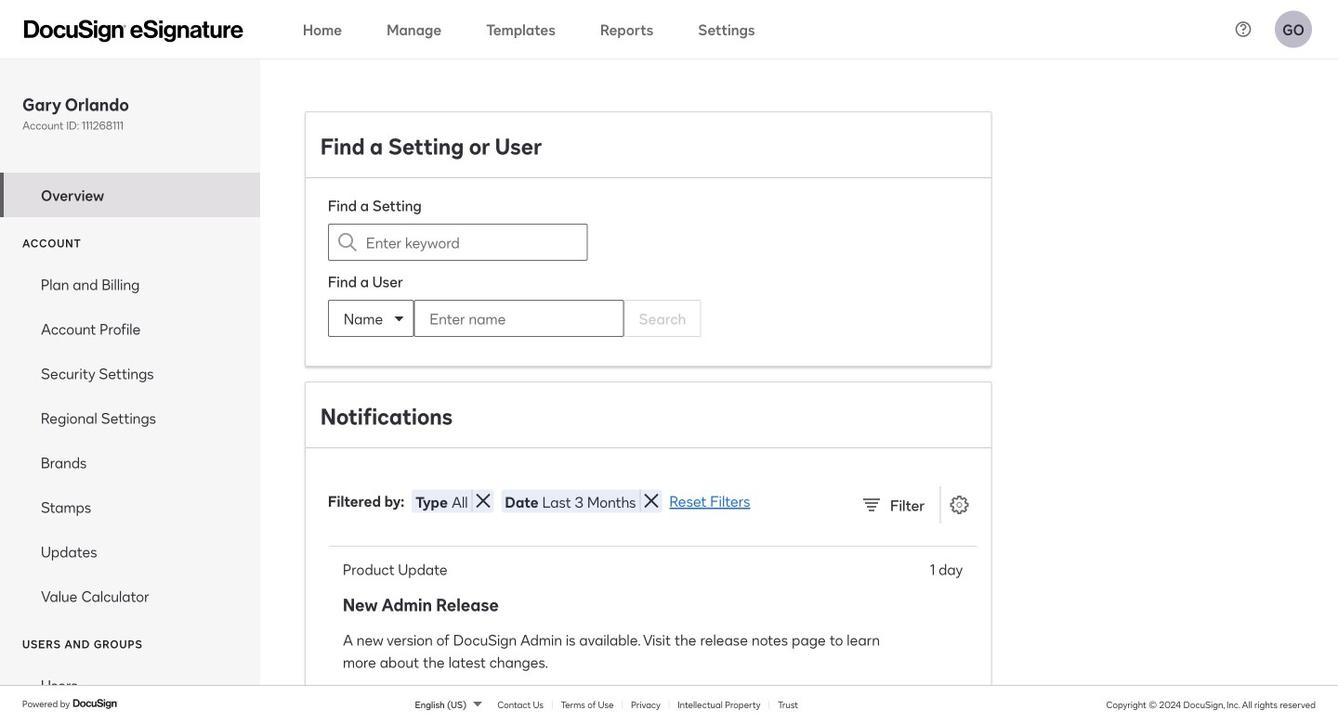 Task type: locate. For each thing, give the bounding box(es) containing it.
docusign admin image
[[24, 20, 243, 42]]

account element
[[0, 262, 260, 619]]



Task type: describe. For each thing, give the bounding box(es) containing it.
docusign image
[[73, 697, 119, 712]]

Enter keyword text field
[[366, 225, 550, 260]]

Enter name text field
[[415, 301, 586, 336]]



Task type: vqa. For each thing, say whether or not it's contained in the screenshot.
AGREEMENT ACTIONS ELEMENT
no



